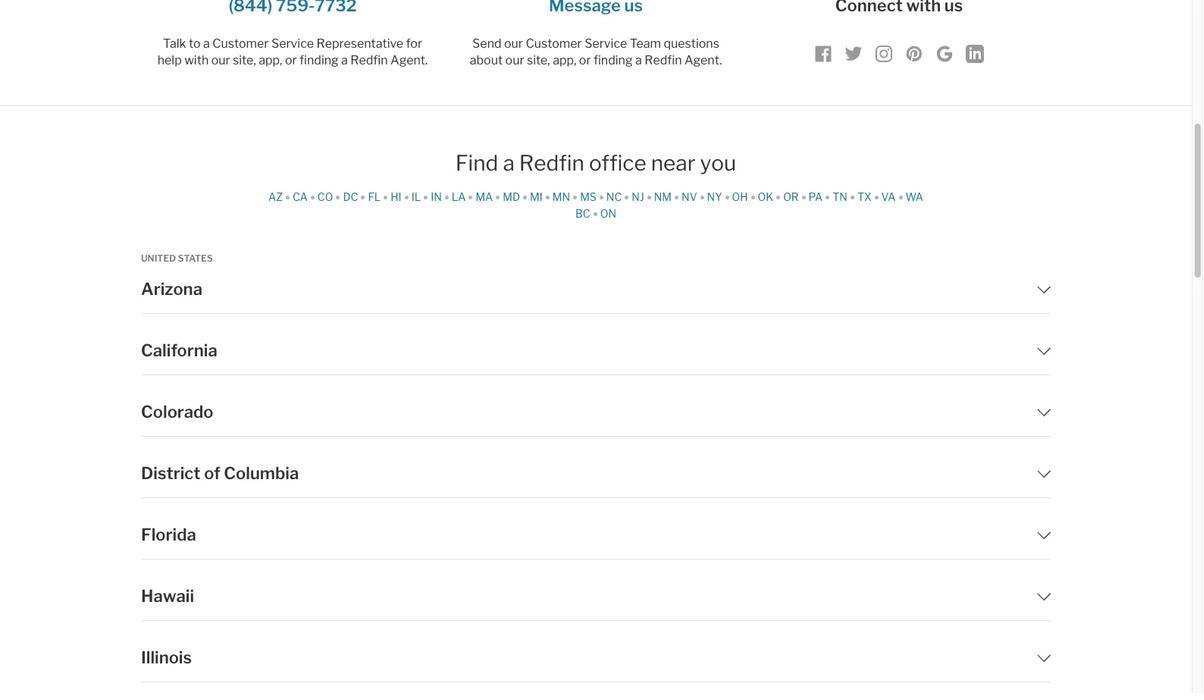 Task type: vqa. For each thing, say whether or not it's contained in the screenshot.
Feed button
no



Task type: locate. For each thing, give the bounding box(es) containing it.
0 horizontal spatial service
[[271, 36, 314, 51]]

nv link
[[682, 190, 701, 203]]

questions
[[664, 36, 720, 51]]

2 service from the left
[[585, 36, 628, 51]]

service left team
[[585, 36, 628, 51]]

finding inside talk to a customer service representative for help with our site, app, or finding a redfin agent.
[[300, 53, 339, 68]]

pa link
[[809, 190, 827, 203]]

ms link
[[580, 190, 601, 203]]

2 horizontal spatial redfin
[[645, 53, 682, 68]]

a right find
[[503, 150, 515, 176]]

agent. down questions
[[685, 53, 722, 68]]

hi link
[[391, 190, 406, 203]]

site,
[[233, 53, 256, 68], [527, 53, 550, 68]]

1 horizontal spatial agent.
[[685, 53, 722, 68]]

oh
[[732, 190, 748, 203]]

ny
[[707, 190, 723, 203]]

redfin up mn
[[519, 150, 585, 176]]

app, inside talk to a customer service representative for help with our site, app, or finding a redfin agent.
[[259, 53, 283, 68]]

our right with
[[211, 53, 230, 68]]

la
[[452, 190, 466, 203]]

our right the send
[[504, 36, 523, 51]]

find a redfin office near you
[[456, 150, 737, 176]]

office
[[589, 150, 647, 176]]

finding
[[300, 53, 339, 68], [594, 53, 633, 68]]

customer inside send our customer service team questions about our site, app, or finding a redfin agent.
[[526, 36, 582, 51]]

ok link
[[758, 190, 778, 203]]

site, inside talk to a customer service representative for help with our site, app, or finding a redfin agent.
[[233, 53, 256, 68]]

mn
[[553, 190, 571, 203]]

nv
[[682, 190, 698, 203]]

district of columbia
[[141, 463, 299, 483]]

a down representative
[[341, 53, 348, 68]]

or
[[285, 53, 297, 68], [579, 53, 591, 68]]

our right about
[[506, 53, 525, 68]]

site, right about
[[527, 53, 550, 68]]

1 horizontal spatial redfin
[[519, 150, 585, 176]]

md link
[[503, 190, 524, 203]]

in
[[431, 190, 442, 203]]

1 horizontal spatial or
[[579, 53, 591, 68]]

about
[[470, 53, 503, 68]]

send our customer service team questions about our site, app, or finding a redfin agent.
[[470, 36, 722, 68]]

1 agent. from the left
[[391, 53, 428, 68]]

tx
[[858, 190, 872, 203]]

customer right to
[[213, 36, 269, 51]]

service
[[271, 36, 314, 51], [585, 36, 628, 51]]

agent. inside talk to a customer service representative for help with our site, app, or finding a redfin agent.
[[391, 53, 428, 68]]

finding down representative
[[300, 53, 339, 68]]

agent. down for
[[391, 53, 428, 68]]

redfin inside send our customer service team questions about our site, app, or finding a redfin agent.
[[645, 53, 682, 68]]

va
[[882, 190, 896, 203]]

customer right the send
[[526, 36, 582, 51]]

app,
[[259, 53, 283, 68], [553, 53, 577, 68]]

1 horizontal spatial service
[[585, 36, 628, 51]]

va link
[[882, 190, 900, 203]]

fl link
[[368, 190, 385, 203]]

florida
[[141, 525, 196, 545]]

service left representative
[[271, 36, 314, 51]]

service inside talk to a customer service representative for help with our site, app, or finding a redfin agent.
[[271, 36, 314, 51]]

2 or from the left
[[579, 53, 591, 68]]

illinois
[[141, 648, 192, 668]]

0 horizontal spatial agent.
[[391, 53, 428, 68]]

customer
[[213, 36, 269, 51], [526, 36, 582, 51]]

1 horizontal spatial site,
[[527, 53, 550, 68]]

a
[[203, 36, 210, 51], [341, 53, 348, 68], [636, 53, 642, 68], [503, 150, 515, 176]]

1 service from the left
[[271, 36, 314, 51]]

agent.
[[391, 53, 428, 68], [685, 53, 722, 68]]

az
[[269, 190, 283, 203]]

1 app, from the left
[[259, 53, 283, 68]]

2 site, from the left
[[527, 53, 550, 68]]

1 or from the left
[[285, 53, 297, 68]]

nc link
[[607, 190, 626, 203]]

site, right with
[[233, 53, 256, 68]]

on link
[[601, 207, 617, 220]]

wa
[[906, 190, 924, 203]]

redfin
[[351, 53, 388, 68], [645, 53, 682, 68], [519, 150, 585, 176]]

1 site, from the left
[[233, 53, 256, 68]]

wa link
[[906, 190, 924, 203]]

il link
[[412, 190, 425, 203]]

0 horizontal spatial finding
[[300, 53, 339, 68]]

2 finding from the left
[[594, 53, 633, 68]]

2 app, from the left
[[553, 53, 577, 68]]

dc link
[[343, 190, 362, 203]]

a down team
[[636, 53, 642, 68]]

pa
[[809, 190, 823, 203]]

2 customer from the left
[[526, 36, 582, 51]]

ma link
[[476, 190, 497, 203]]

with
[[184, 53, 209, 68]]

representative
[[317, 36, 404, 51]]

1 finding from the left
[[300, 53, 339, 68]]

co
[[318, 190, 333, 203]]

customer inside talk to a customer service representative for help with our site, app, or finding a redfin agent.
[[213, 36, 269, 51]]

in link
[[431, 190, 446, 203]]

talk
[[163, 36, 186, 51]]

2 agent. from the left
[[685, 53, 722, 68]]

finding inside send our customer service team questions about our site, app, or finding a redfin agent.
[[594, 53, 633, 68]]

0 horizontal spatial customer
[[213, 36, 269, 51]]

our
[[504, 36, 523, 51], [211, 53, 230, 68], [506, 53, 525, 68]]

redfin down representative
[[351, 53, 388, 68]]

1 customer from the left
[[213, 36, 269, 51]]

1 horizontal spatial app,
[[553, 53, 577, 68]]

0 horizontal spatial site,
[[233, 53, 256, 68]]

columbia
[[224, 463, 299, 483]]

0 horizontal spatial or
[[285, 53, 297, 68]]

0 horizontal spatial redfin
[[351, 53, 388, 68]]

finding down team
[[594, 53, 633, 68]]

of
[[204, 463, 220, 483]]

1 horizontal spatial customer
[[526, 36, 582, 51]]

1 horizontal spatial finding
[[594, 53, 633, 68]]

il
[[412, 190, 421, 203]]

ca
[[293, 190, 308, 203]]

redfin down team
[[645, 53, 682, 68]]

or link
[[784, 190, 803, 203]]

on
[[601, 207, 617, 220]]

ny link
[[707, 190, 726, 203]]

0 horizontal spatial app,
[[259, 53, 283, 68]]

you
[[700, 150, 737, 176]]

a right to
[[203, 36, 210, 51]]



Task type: describe. For each thing, give the bounding box(es) containing it.
or inside talk to a customer service representative for help with our site, app, or finding a redfin agent.
[[285, 53, 297, 68]]

fl
[[368, 190, 381, 203]]

nj
[[632, 190, 645, 203]]

site, inside send our customer service team questions about our site, app, or finding a redfin agent.
[[527, 53, 550, 68]]

la link
[[452, 190, 470, 203]]

agent. inside send our customer service team questions about our site, app, or finding a redfin agent.
[[685, 53, 722, 68]]

states
[[178, 252, 213, 264]]

co link
[[318, 190, 337, 203]]

nm
[[654, 190, 672, 203]]

tn link
[[833, 190, 852, 203]]

arizona
[[141, 279, 202, 299]]

az link
[[269, 190, 287, 203]]

our inside talk to a customer service representative for help with our site, app, or finding a redfin agent.
[[211, 53, 230, 68]]

bc
[[576, 207, 591, 220]]

app, inside send our customer service team questions about our site, app, or finding a redfin agent.
[[553, 53, 577, 68]]

bc link
[[576, 207, 594, 220]]

send
[[473, 36, 502, 51]]

md
[[503, 190, 520, 203]]

for
[[406, 36, 423, 51]]

ca link
[[293, 190, 312, 203]]

near
[[651, 150, 696, 176]]

mi
[[530, 190, 543, 203]]

oh link
[[732, 190, 752, 203]]

team
[[630, 36, 661, 51]]

nc
[[607, 190, 622, 203]]

dc
[[343, 190, 358, 203]]

a inside send our customer service team questions about our site, app, or finding a redfin agent.
[[636, 53, 642, 68]]

talk to a customer service representative for help with our site, app, or finding a redfin agent.
[[158, 36, 428, 68]]

service inside send our customer service team questions about our site, app, or finding a redfin agent.
[[585, 36, 628, 51]]

nj link
[[632, 190, 648, 203]]

tn
[[833, 190, 848, 203]]

colorado
[[141, 402, 214, 422]]

to
[[189, 36, 201, 51]]

district
[[141, 463, 201, 483]]

united states
[[141, 252, 213, 264]]

hawaii
[[141, 586, 194, 606]]

ma
[[476, 190, 493, 203]]

united
[[141, 252, 176, 264]]

redfin inside talk to a customer service representative for help with our site, app, or finding a redfin agent.
[[351, 53, 388, 68]]

mn link
[[553, 190, 574, 203]]

find
[[456, 150, 499, 176]]

help
[[158, 53, 182, 68]]

tx link
[[858, 190, 876, 203]]

or
[[784, 190, 799, 203]]

ms
[[580, 190, 597, 203]]

mi link
[[530, 190, 547, 203]]

hi
[[391, 190, 402, 203]]

ok
[[758, 190, 774, 203]]

or inside send our customer service team questions about our site, app, or finding a redfin agent.
[[579, 53, 591, 68]]

california
[[141, 341, 218, 360]]

nm link
[[654, 190, 676, 203]]



